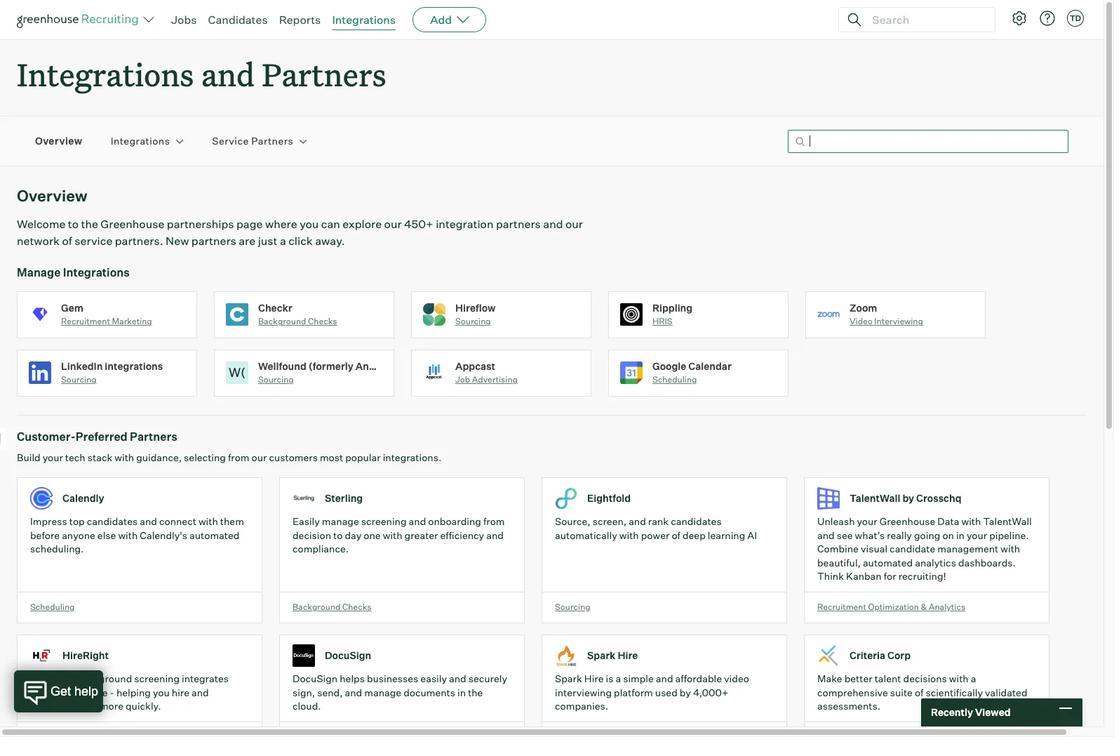 Task type: locate. For each thing, give the bounding box(es) containing it.
your up what's at the right bottom of page
[[857, 515, 878, 527]]

where
[[265, 217, 297, 231]]

0 vertical spatial partners
[[496, 217, 541, 231]]

2 horizontal spatial your
[[967, 529, 988, 541]]

in
[[957, 529, 965, 541], [458, 686, 466, 698]]

scheduling down google at the right of the page
[[653, 374, 697, 385]]

build your tech stack with guidance, selecting from our customers most popular integrations.
[[17, 451, 442, 463]]

candidates
[[87, 515, 138, 527], [671, 515, 722, 527]]

0 vertical spatial partners
[[262, 53, 386, 95]]

data
[[938, 515, 960, 527]]

service partners
[[212, 135, 293, 147]]

1 vertical spatial automated
[[863, 556, 913, 568]]

linkedin
[[61, 360, 103, 372]]

1 vertical spatial you
[[153, 686, 170, 698]]

sourcing down wellfound
[[258, 374, 294, 385]]

1 horizontal spatial integrations link
[[332, 13, 396, 27]]

0 horizontal spatial the
[[81, 217, 98, 231]]

scientifically
[[926, 686, 983, 698]]

sourcing up spark hire in the bottom right of the page
[[555, 601, 591, 612]]

of for make better talent decisions with a comprehensive suite of scientifically validated assessments.
[[915, 686, 924, 698]]

1 horizontal spatial spark
[[588, 650, 616, 662]]

a inside spark hire is a simple and affordable video interviewing platform used by 4,000+ companies.
[[616, 673, 621, 684]]

1 vertical spatial spark
[[555, 673, 582, 684]]

partners for customer-preferred partners
[[130, 430, 177, 444]]

1 vertical spatial talentwall
[[984, 515, 1032, 527]]

with inside source, screen, and rank candidates automatically with power of deep learning ai
[[620, 529, 639, 541]]

screening for hire
[[134, 673, 180, 684]]

scheduling down scheduling.
[[30, 601, 75, 612]]

appcast
[[456, 360, 496, 372]]

0 horizontal spatial of
[[62, 234, 72, 248]]

0 vertical spatial your
[[43, 451, 63, 463]]

0 vertical spatial hireright
[[62, 650, 109, 662]]

the inside welcome to the greenhouse partnerships page where you can explore our 450+ integration partners and our network of service partners. new partners are just a click away.
[[81, 217, 98, 231]]

0 horizontal spatial partners
[[192, 234, 236, 248]]

platform
[[614, 686, 653, 698]]

checks up (formerly
[[308, 316, 337, 327]]

recruitment down gem
[[61, 316, 110, 327]]

hire
[[618, 650, 638, 662], [585, 673, 604, 684]]

checks
[[308, 316, 337, 327], [343, 601, 372, 612]]

anyone
[[62, 529, 95, 541]]

0 vertical spatial background
[[258, 316, 306, 327]]

scheduling
[[653, 374, 697, 385], [30, 601, 75, 612]]

greenhouse down background
[[52, 686, 108, 698]]

unleash
[[818, 515, 855, 527]]

talent up suite
[[875, 673, 902, 684]]

greenhouse up the partners.
[[101, 217, 164, 231]]

sourcing down linkedin
[[61, 374, 97, 385]]

sourcing inside wellfound (formerly angellist talent) sourcing
[[258, 374, 294, 385]]

by left crosschq
[[903, 492, 915, 504]]

1 horizontal spatial manage
[[364, 686, 402, 698]]

by
[[903, 492, 915, 504], [680, 686, 691, 698]]

of inside make better talent decisions with a comprehensive suite of scientifically validated assessments.
[[915, 686, 924, 698]]

hire up simple
[[618, 650, 638, 662]]

1 vertical spatial docusign
[[293, 673, 338, 684]]

docusign up sign,
[[293, 673, 338, 684]]

1 horizontal spatial recruitment
[[818, 601, 867, 612]]

1 vertical spatial checks
[[343, 601, 372, 612]]

rippling
[[653, 302, 693, 314]]

combine
[[818, 543, 859, 555]]

talent inside make better talent decisions with a comprehensive suite of scientifically validated assessments.
[[875, 673, 902, 684]]

welcome
[[17, 217, 66, 231]]

td button
[[1065, 7, 1087, 29]]

0 horizontal spatial your
[[43, 451, 63, 463]]

0 horizontal spatial hire
[[585, 673, 604, 684]]

overview link
[[35, 134, 83, 148]]

0 horizontal spatial screening
[[134, 673, 180, 684]]

of for source, screen, and rank candidates automatically with power of deep learning ai
[[672, 529, 681, 541]]

a inside make better talent decisions with a comprehensive suite of scientifically validated assessments.
[[971, 673, 977, 684]]

docusign for docusign helps businesses easily and securely sign, send, and manage documents in the cloud.
[[293, 673, 338, 684]]

2 candidates from the left
[[671, 515, 722, 527]]

hire left the is at bottom right
[[585, 673, 604, 684]]

0 horizontal spatial talent
[[71, 700, 98, 712]]

configure image
[[1011, 10, 1028, 27]]

recruitment down think
[[818, 601, 867, 612]]

1 vertical spatial in
[[458, 686, 466, 698]]

background down checkr
[[258, 316, 306, 327]]

None text field
[[788, 130, 1069, 153]]

1 vertical spatial manage
[[364, 686, 402, 698]]

1 vertical spatial greenhouse
[[880, 515, 936, 527]]

spark up interviewing
[[555, 673, 582, 684]]

sterling
[[325, 492, 363, 504]]

criteria corp
[[850, 650, 911, 662]]

with up onboard
[[30, 686, 50, 698]]

manage up day
[[322, 515, 359, 527]]

spark for spark hire
[[588, 650, 616, 662]]

with right one
[[383, 529, 403, 541]]

interviewing
[[875, 316, 924, 327]]

1 vertical spatial overview
[[17, 186, 88, 205]]

decision
[[293, 529, 331, 541]]

0 vertical spatial docusign
[[325, 650, 372, 662]]

away.
[[315, 234, 345, 248]]

most
[[320, 451, 343, 463]]

background down compliance.
[[293, 601, 341, 612]]

recruitment inside "gem recruitment marketing"
[[61, 316, 110, 327]]

to inside welcome to the greenhouse partnerships page where you can explore our 450+ integration partners and our network of service partners. new partners are just a click away.
[[68, 217, 79, 231]]

a right just
[[280, 234, 286, 248]]

partners right service
[[251, 135, 293, 147]]

talent)
[[404, 360, 438, 372]]

1 horizontal spatial a
[[616, 673, 621, 684]]

candidates inside impress top candidates and connect with them before anyone else with calendly's automated scheduling.
[[87, 515, 138, 527]]

0 vertical spatial screening
[[361, 515, 407, 527]]

0 horizontal spatial checks
[[308, 316, 337, 327]]

partners down partnerships
[[192, 234, 236, 248]]

from right selecting
[[228, 451, 250, 463]]

1 horizontal spatial the
[[468, 686, 483, 698]]

with left them
[[199, 515, 218, 527]]

network
[[17, 234, 60, 248]]

0 vertical spatial spark
[[588, 650, 616, 662]]

you inside hireright background screening integrates with greenhouse - helping you hire and onboard talent more quickly.
[[153, 686, 170, 698]]

greenhouse inside welcome to the greenhouse partnerships page where you can explore our 450+ integration partners and our network of service partners. new partners are just a click away.
[[101, 217, 164, 231]]

to up service
[[68, 217, 79, 231]]

1 horizontal spatial scheduling
[[653, 374, 697, 385]]

2 horizontal spatial of
[[915, 686, 924, 698]]

companies.
[[555, 700, 609, 712]]

1 horizontal spatial in
[[957, 529, 965, 541]]

0 vertical spatial greenhouse
[[101, 217, 164, 231]]

screen,
[[593, 515, 627, 527]]

linkedin integrations sourcing
[[61, 360, 163, 385]]

2 vertical spatial greenhouse
[[52, 686, 108, 698]]

screening
[[361, 515, 407, 527], [134, 673, 180, 684]]

sourcing inside linkedin integrations sourcing
[[61, 374, 97, 385]]

docusign for docusign
[[325, 650, 372, 662]]

0 vertical spatial you
[[300, 217, 319, 231]]

2 vertical spatial of
[[915, 686, 924, 698]]

0 horizontal spatial manage
[[322, 515, 359, 527]]

preferred
[[76, 430, 128, 444]]

candidates up deep
[[671, 515, 722, 527]]

spark inside spark hire is a simple and affordable video interviewing platform used by 4,000+ companies.
[[555, 673, 582, 684]]

automated inside unleash your greenhouse data with talentwall and see what's really going on in your pipeline. combine visual candidate management with beautiful, automated analytics dashboards. think kanban for recruiting!
[[863, 556, 913, 568]]

1 vertical spatial hireright
[[30, 673, 75, 684]]

0 vertical spatial manage
[[322, 515, 359, 527]]

checks down compliance.
[[343, 601, 372, 612]]

a inside welcome to the greenhouse partnerships page where you can explore our 450+ integration partners and our network of service partners. new partners are just a click away.
[[280, 234, 286, 248]]

and inside welcome to the greenhouse partnerships page where you can explore our 450+ integration partners and our network of service partners. new partners are just a click away.
[[544, 217, 563, 231]]

of left deep
[[672, 529, 681, 541]]

background inside checkr background checks
[[258, 316, 306, 327]]

your down customer-
[[43, 451, 63, 463]]

the down securely
[[468, 686, 483, 698]]

appcast job advertising
[[456, 360, 518, 385]]

0 vertical spatial to
[[68, 217, 79, 231]]

automated down them
[[190, 529, 240, 541]]

integrations link
[[332, 13, 396, 27], [111, 134, 170, 148]]

overview
[[35, 135, 83, 147], [17, 186, 88, 205]]

a right the is at bottom right
[[616, 673, 621, 684]]

quickly.
[[126, 700, 161, 712]]

automated up "for"
[[863, 556, 913, 568]]

partners down reports link
[[262, 53, 386, 95]]

1 horizontal spatial from
[[484, 515, 505, 527]]

viewed
[[976, 706, 1011, 718]]

1 vertical spatial screening
[[134, 673, 180, 684]]

else
[[97, 529, 116, 541]]

and inside source, screen, and rank candidates automatically with power of deep learning ai
[[629, 515, 646, 527]]

0 vertical spatial talent
[[875, 673, 902, 684]]

guidance,
[[136, 451, 182, 463]]

0 horizontal spatial integrations link
[[111, 134, 170, 148]]

0 horizontal spatial from
[[228, 451, 250, 463]]

add
[[430, 13, 452, 27]]

the up service
[[81, 217, 98, 231]]

screening inside easily manage screening and onboarding from decision to day one with greater efficiency and compliance.
[[361, 515, 407, 527]]

recruitment
[[61, 316, 110, 327], [818, 601, 867, 612]]

1 horizontal spatial talentwall
[[984, 515, 1032, 527]]

manage
[[322, 515, 359, 527], [364, 686, 402, 698]]

talentwall up pipeline.
[[984, 515, 1032, 527]]

greenhouse up "really"
[[880, 515, 936, 527]]

0 horizontal spatial you
[[153, 686, 170, 698]]

with right stack
[[115, 451, 134, 463]]

you up the click
[[300, 217, 319, 231]]

candidates up else
[[87, 515, 138, 527]]

hireright up background
[[62, 650, 109, 662]]

you left hire in the left of the page
[[153, 686, 170, 698]]

0 horizontal spatial a
[[280, 234, 286, 248]]

docusign helps businesses easily and securely sign, send, and manage documents in the cloud.
[[293, 673, 508, 712]]

hireright for hireright
[[62, 650, 109, 662]]

0 horizontal spatial by
[[680, 686, 691, 698]]

2 vertical spatial partners
[[130, 430, 177, 444]]

greenhouse inside unleash your greenhouse data with talentwall and see what's really going on in your pipeline. combine visual candidate management with beautiful, automated analytics dashboards. think kanban for recruiting!
[[880, 515, 936, 527]]

source,
[[555, 515, 591, 527]]

in right documents
[[458, 686, 466, 698]]

visual
[[861, 543, 888, 555]]

with down screen,
[[620, 529, 639, 541]]

partners up guidance,
[[130, 430, 177, 444]]

0 horizontal spatial candidates
[[87, 515, 138, 527]]

with right else
[[118, 529, 138, 541]]

spark up the is at bottom right
[[588, 650, 616, 662]]

2 horizontal spatial a
[[971, 673, 977, 684]]

hire for spark hire
[[618, 650, 638, 662]]

easily manage screening and onboarding from decision to day one with greater efficiency and compliance.
[[293, 515, 505, 555]]

1 horizontal spatial you
[[300, 217, 319, 231]]

1 vertical spatial to
[[333, 529, 343, 541]]

jobs
[[171, 13, 197, 27]]

0 vertical spatial recruitment
[[61, 316, 110, 327]]

0 horizontal spatial spark
[[555, 673, 582, 684]]

partners
[[262, 53, 386, 95], [251, 135, 293, 147], [130, 430, 177, 444]]

screening inside hireright background screening integrates with greenhouse - helping you hire and onboard talent more quickly.
[[134, 673, 180, 684]]

a up scientifically on the bottom right of the page
[[971, 673, 977, 684]]

screening up one
[[361, 515, 407, 527]]

by right used
[[680, 686, 691, 698]]

of left service
[[62, 234, 72, 248]]

2 vertical spatial your
[[967, 529, 988, 541]]

and
[[201, 53, 255, 95], [544, 217, 563, 231], [140, 515, 157, 527], [409, 515, 426, 527], [629, 515, 646, 527], [487, 529, 504, 541], [818, 529, 835, 541], [449, 673, 467, 684], [656, 673, 674, 684], [192, 686, 209, 698], [345, 686, 362, 698]]

1 horizontal spatial to
[[333, 529, 343, 541]]

to left day
[[333, 529, 343, 541]]

1 vertical spatial hire
[[585, 673, 604, 684]]

1 vertical spatial recruitment
[[818, 601, 867, 612]]

analytics
[[915, 556, 957, 568]]

from up efficiency
[[484, 515, 505, 527]]

gem
[[61, 302, 83, 314]]

and inside unleash your greenhouse data with talentwall and see what's really going on in your pipeline. combine visual candidate management with beautiful, automated analytics dashboards. think kanban for recruiting!
[[818, 529, 835, 541]]

businesses
[[367, 673, 419, 684]]

your
[[43, 451, 63, 463], [857, 515, 878, 527], [967, 529, 988, 541]]

partnerships
[[167, 217, 234, 231]]

calendly's
[[140, 529, 187, 541]]

0 vertical spatial by
[[903, 492, 915, 504]]

2 horizontal spatial our
[[566, 217, 583, 231]]

0 horizontal spatial scheduling
[[30, 601, 75, 612]]

hire inside spark hire is a simple and affordable video interviewing platform used by 4,000+ companies.
[[585, 673, 604, 684]]

of down decisions
[[915, 686, 924, 698]]

before
[[30, 529, 60, 541]]

suite
[[891, 686, 913, 698]]

0 vertical spatial integrations link
[[332, 13, 396, 27]]

1 horizontal spatial talent
[[875, 673, 902, 684]]

0 vertical spatial checks
[[308, 316, 337, 327]]

1 vertical spatial the
[[468, 686, 483, 698]]

0 horizontal spatial in
[[458, 686, 466, 698]]

0 vertical spatial scheduling
[[653, 374, 697, 385]]

talentwall up what's at the right bottom of page
[[850, 492, 901, 504]]

automatically
[[555, 529, 617, 541]]

1 horizontal spatial screening
[[361, 515, 407, 527]]

unleash your greenhouse data with talentwall and see what's really going on in your pipeline. combine visual candidate management with beautiful, automated analytics dashboards. think kanban for recruiting!
[[818, 515, 1032, 582]]

1 horizontal spatial your
[[857, 515, 878, 527]]

0 horizontal spatial talentwall
[[850, 492, 901, 504]]

docusign up helps
[[325, 650, 372, 662]]

background checks
[[293, 601, 372, 612]]

0 vertical spatial hire
[[618, 650, 638, 662]]

hireflow
[[456, 302, 496, 314]]

1 horizontal spatial automated
[[863, 556, 913, 568]]

comprehensive
[[818, 686, 888, 698]]

manage down businesses
[[364, 686, 402, 698]]

talent left more
[[71, 700, 98, 712]]

interviewing
[[555, 686, 612, 698]]

hireright inside hireright background screening integrates with greenhouse - helping you hire and onboard talent more quickly.
[[30, 673, 75, 684]]

with inside hireright background screening integrates with greenhouse - helping you hire and onboard talent more quickly.
[[30, 686, 50, 698]]

0 vertical spatial of
[[62, 234, 72, 248]]

zoom video interviewing
[[850, 302, 924, 327]]

1 vertical spatial partners
[[251, 135, 293, 147]]

1 horizontal spatial of
[[672, 529, 681, 541]]

to inside easily manage screening and onboarding from decision to day one with greater efficiency and compliance.
[[333, 529, 343, 541]]

documents
[[404, 686, 456, 698]]

make better talent decisions with a comprehensive suite of scientifically validated assessments.
[[818, 673, 1028, 712]]

0 horizontal spatial to
[[68, 217, 79, 231]]

screening up helping
[[134, 673, 180, 684]]

talentwall inside unleash your greenhouse data with talentwall and see what's really going on in your pipeline. combine visual candidate management with beautiful, automated analytics dashboards. think kanban for recruiting!
[[984, 515, 1032, 527]]

are
[[239, 234, 256, 248]]

your up management
[[967, 529, 988, 541]]

manage inside docusign helps businesses easily and securely sign, send, and manage documents in the cloud.
[[364, 686, 402, 698]]

one
[[364, 529, 381, 541]]

hireright up onboard
[[30, 673, 75, 684]]

1 vertical spatial talent
[[71, 700, 98, 712]]

1 vertical spatial your
[[857, 515, 878, 527]]

in right on at right
[[957, 529, 965, 541]]

sourcing down hireflow
[[456, 316, 491, 327]]

partners right integration
[[496, 217, 541, 231]]

hireright background screening integrates with greenhouse - helping you hire and onboard talent more quickly.
[[30, 673, 229, 712]]

in inside docusign helps businesses easily and securely sign, send, and manage documents in the cloud.
[[458, 686, 466, 698]]

1 horizontal spatial candidates
[[671, 515, 722, 527]]

1 horizontal spatial our
[[384, 217, 402, 231]]

0 vertical spatial automated
[[190, 529, 240, 541]]

helps
[[340, 673, 365, 684]]

build
[[17, 451, 40, 463]]

hire for spark hire is a simple and affordable video interviewing platform used by 4,000+ companies.
[[585, 673, 604, 684]]

welcome to the greenhouse partnerships page where you can explore our 450+ integration partners and our network of service partners. new partners are just a click away.
[[17, 217, 583, 248]]

0 vertical spatial from
[[228, 451, 250, 463]]

simple
[[623, 673, 654, 684]]

docusign inside docusign helps businesses easily and securely sign, send, and manage documents in the cloud.
[[293, 673, 338, 684]]

with up scientifically on the bottom right of the page
[[950, 673, 969, 684]]

1 candidates from the left
[[87, 515, 138, 527]]

make
[[818, 673, 843, 684]]

corp
[[888, 650, 911, 662]]

recently viewed
[[931, 706, 1011, 718]]

decisions
[[904, 673, 947, 684]]

background
[[258, 316, 306, 327], [293, 601, 341, 612]]

1 vertical spatial of
[[672, 529, 681, 541]]

0 vertical spatial the
[[81, 217, 98, 231]]

of inside source, screen, and rank candidates automatically with power of deep learning ai
[[672, 529, 681, 541]]

1 vertical spatial background
[[293, 601, 341, 612]]



Task type: vqa. For each thing, say whether or not it's contained in the screenshot.
manage inside "docusign helps businesses easily and securely sign, send, and manage documents in the cloud."
yes



Task type: describe. For each thing, give the bounding box(es) containing it.
candidates link
[[208, 13, 268, 27]]

integration
[[436, 217, 494, 231]]

zoom
[[850, 302, 878, 314]]

scheduling inside google calendar scheduling
[[653, 374, 697, 385]]

your for unleash
[[857, 515, 878, 527]]

0 vertical spatial overview
[[35, 135, 83, 147]]

service partners link
[[212, 134, 293, 148]]

customers
[[269, 451, 318, 463]]

the inside docusign helps businesses easily and securely sign, send, and manage documents in the cloud.
[[468, 686, 483, 698]]

reports
[[279, 13, 321, 27]]

connect
[[159, 515, 196, 527]]

td
[[1070, 13, 1082, 23]]

0 vertical spatial talentwall
[[850, 492, 901, 504]]

page
[[237, 217, 263, 231]]

1 vertical spatial partners
[[192, 234, 236, 248]]

candidates inside source, screen, and rank candidates automatically with power of deep learning ai
[[671, 515, 722, 527]]

easily
[[421, 673, 447, 684]]

popular
[[345, 451, 381, 463]]

in inside unleash your greenhouse data with talentwall and see what's really going on in your pipeline. combine visual candidate management with beautiful, automated analytics dashboards. think kanban for recruiting!
[[957, 529, 965, 541]]

think
[[818, 570, 844, 582]]

Search text field
[[869, 9, 983, 30]]

automated inside impress top candidates and connect with them before anyone else with calendly's automated scheduling.
[[190, 529, 240, 541]]

greater
[[405, 529, 438, 541]]

spark hire is a simple and affordable video interviewing platform used by 4,000+ companies.
[[555, 673, 750, 712]]

calendly
[[62, 492, 104, 504]]

helping
[[116, 686, 151, 698]]

checks inside checkr background checks
[[308, 316, 337, 327]]

with inside easily manage screening and onboarding from decision to day one with greater efficiency and compliance.
[[383, 529, 403, 541]]

jobs link
[[171, 13, 197, 27]]

going
[[915, 529, 941, 541]]

talent inside hireright background screening integrates with greenhouse - helping you hire and onboard talent more quickly.
[[71, 700, 98, 712]]

talentwall by crosschq
[[850, 492, 962, 504]]

selecting
[[184, 451, 226, 463]]

you inside welcome to the greenhouse partnerships page where you can explore our 450+ integration partners and our network of service partners. new partners are just a click away.
[[300, 217, 319, 231]]

see
[[837, 529, 853, 541]]

gem recruitment marketing
[[61, 302, 152, 327]]

and inside impress top candidates and connect with them before anyone else with calendly's automated scheduling.
[[140, 515, 157, 527]]

recently
[[931, 706, 974, 718]]

on
[[943, 529, 955, 541]]

by inside spark hire is a simple and affordable video interviewing platform used by 4,000+ companies.
[[680, 686, 691, 698]]

tech
[[65, 451, 85, 463]]

kanban
[[847, 570, 882, 582]]

reports link
[[279, 13, 321, 27]]

impress
[[30, 515, 67, 527]]

affordable
[[676, 673, 722, 684]]

0 horizontal spatial our
[[252, 451, 267, 463]]

hireright for hireright background screening integrates with greenhouse - helping you hire and onboard talent more quickly.
[[30, 673, 75, 684]]

deep
[[683, 529, 706, 541]]

advertising
[[472, 374, 518, 385]]

optimization
[[869, 601, 919, 612]]

just
[[258, 234, 278, 248]]

with down pipeline.
[[1001, 543, 1021, 555]]

really
[[887, 529, 912, 541]]

greenhouse recruiting image
[[17, 11, 143, 28]]

partners.
[[115, 234, 163, 248]]

td button
[[1068, 10, 1084, 27]]

recruitment optimization & analytics
[[818, 601, 966, 612]]

scheduling.
[[30, 543, 84, 555]]

(formerly
[[309, 360, 354, 372]]

validated
[[986, 686, 1028, 698]]

video
[[850, 316, 873, 327]]

greenhouse inside hireright background screening integrates with greenhouse - helping you hire and onboard talent more quickly.
[[52, 686, 108, 698]]

google calendar scheduling
[[653, 360, 732, 385]]

sourcing inside hireflow sourcing
[[456, 316, 491, 327]]

partners for integrations and partners
[[262, 53, 386, 95]]

of inside welcome to the greenhouse partnerships page where you can explore our 450+ integration partners and our network of service partners. new partners are just a click away.
[[62, 234, 72, 248]]

hris
[[653, 316, 673, 327]]

explore
[[343, 217, 382, 231]]

eightfold
[[588, 492, 631, 504]]

your for build
[[43, 451, 63, 463]]

manage inside easily manage screening and onboarding from decision to day one with greater efficiency and compliance.
[[322, 515, 359, 527]]

with right data
[[962, 515, 982, 527]]

used
[[655, 686, 678, 698]]

calendar
[[689, 360, 732, 372]]

and inside spark hire is a simple and affordable video interviewing platform used by 4,000+ companies.
[[656, 673, 674, 684]]

-
[[110, 686, 114, 698]]

assessments.
[[818, 700, 881, 712]]

stack
[[88, 451, 112, 463]]

and inside hireright background screening integrates with greenhouse - helping you hire and onboard talent more quickly.
[[192, 686, 209, 698]]

1 vertical spatial integrations link
[[111, 134, 170, 148]]

w(
[[229, 365, 246, 380]]

is
[[606, 673, 614, 684]]

1 horizontal spatial checks
[[343, 601, 372, 612]]

1 horizontal spatial partners
[[496, 217, 541, 231]]

with inside make better talent decisions with a comprehensive suite of scientifically validated assessments.
[[950, 673, 969, 684]]

click
[[289, 234, 313, 248]]

rippling hris
[[653, 302, 693, 327]]

manage
[[17, 265, 61, 279]]

cloud.
[[293, 700, 321, 712]]

screening for one
[[361, 515, 407, 527]]

from inside easily manage screening and onboarding from decision to day one with greater efficiency and compliance.
[[484, 515, 505, 527]]

send,
[[317, 686, 343, 698]]

angellist
[[356, 360, 402, 372]]

spark for spark hire is a simple and affordable video interviewing platform used by 4,000+ companies.
[[555, 673, 582, 684]]

spark hire
[[588, 650, 638, 662]]

pipeline.
[[990, 529, 1029, 541]]

power
[[641, 529, 670, 541]]

candidate
[[890, 543, 936, 555]]

job
[[456, 374, 470, 385]]

what's
[[855, 529, 885, 541]]

1 horizontal spatial by
[[903, 492, 915, 504]]

hireflow sourcing
[[456, 302, 496, 327]]

checkr
[[258, 302, 292, 314]]

crosschq
[[917, 492, 962, 504]]

add button
[[413, 7, 487, 32]]

checkr background checks
[[258, 302, 337, 327]]

1 vertical spatial scheduling
[[30, 601, 75, 612]]

better
[[845, 673, 873, 684]]



